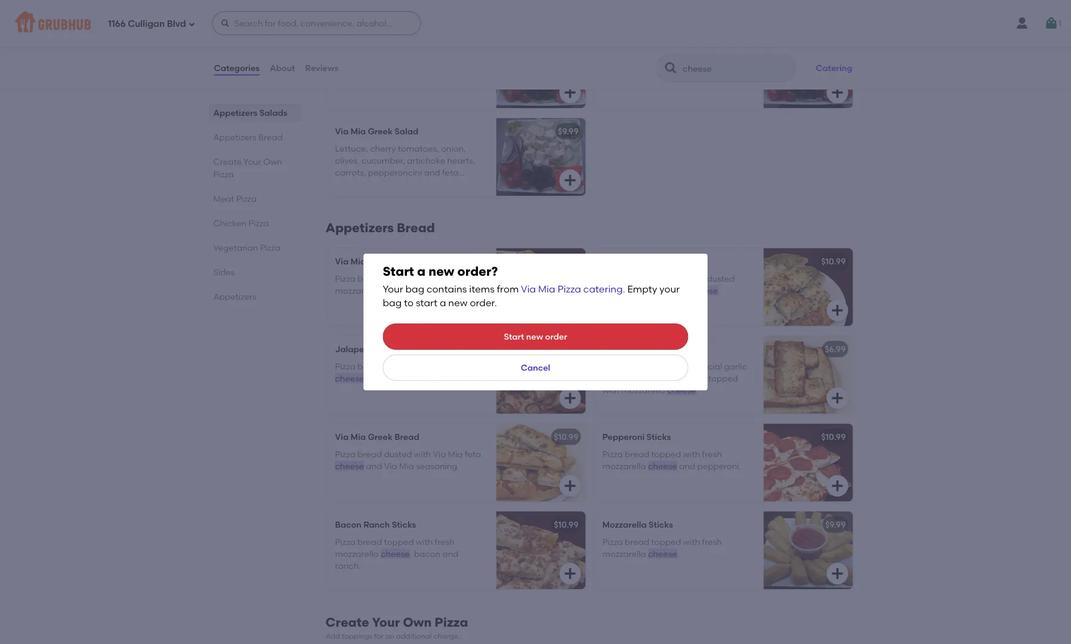 Task type: vqa. For each thing, say whether or not it's contained in the screenshot.
. in LETTUCE, CHERRY TOMATOES, ONION, OLIVES, CUCUMBER, ARTICHOKE HEARTS, CARROTS, PEPPERONCINI AND FETA .
yes



Task type: describe. For each thing, give the bounding box(es) containing it.
hearts, inside lettuce, cherry tomatoes, onion, olives, cucumber, artichoke hearts, carrots, pepperoncini and feta .
[[448, 155, 476, 165]]

bread for bacon ranch sticks
[[358, 537, 382, 547]]

pizza bread, topped with mozarella cheese and sliced jalapeno peppers.
[[335, 361, 483, 383]]

bread right cheesy
[[400, 256, 425, 267]]

, inside ", bacon and ranch."
[[410, 549, 412, 559]]

mozarella
[[437, 361, 477, 371]]

mozzarella
[[603, 520, 647, 530]]

and inside pizza bread dusted with via mia feta cheese and via mia seasoning.
[[366, 461, 382, 471]]

cancel button
[[383, 355, 689, 381]]

additional
[[396, 632, 432, 640]]

mia left garden
[[618, 38, 634, 49]]

search icon image
[[664, 61, 679, 75]]

to
[[404, 297, 414, 308]]

mia up "carrots,"
[[351, 126, 366, 136]]

sticks right ranch
[[392, 520, 416, 530]]

garlic bread
[[603, 344, 655, 354]]

artichoke inside lettuce, cherry tomatoes, onion, olives, cucumber, artichoke hearts, carrots, pepperoncini and feta .
[[407, 155, 446, 165]]

pizza bread topped with fresh mozzarella for pepperoni sticks
[[603, 449, 722, 471]]

sticks for mozzarella sticks
[[649, 520, 673, 530]]

. for garlic bread
[[697, 385, 699, 396]]

mia left pesto
[[618, 256, 634, 267]]

salads
[[260, 107, 288, 118]]

bag inside empty your bag to start a new order.
[[383, 297, 402, 308]]

svg image for and pepperoni.
[[831, 479, 845, 493]]

cheese up the to
[[381, 285, 410, 296]]

1 button
[[1045, 13, 1062, 34]]

sticks for pepperoni sticks
[[647, 432, 671, 442]]

salad for via mia chef salad
[[390, 38, 414, 49]]

via inside 1/2 loaf french bread. special garlic sauce and via mia spices, topped with mozzarella
[[647, 373, 660, 383]]

pizza bread dusted with via mia feta cheese and via mia seasoning.
[[335, 449, 481, 471]]

1/2 loaf french bread. special garlic sauce and via mia spices, topped with mozzarella
[[603, 361, 748, 396]]

via mia cheesy bread image
[[497, 248, 586, 326]]

Search Via Mia Pizza search field
[[682, 63, 773, 74]]

cheese down sauce,
[[689, 285, 719, 296]]

mia left cheesy
[[351, 256, 366, 267]]

start new order
[[504, 332, 568, 342]]

, bacon and ranch.
[[335, 549, 459, 571]]

, for carrots.
[[364, 68, 367, 78]]

chicken
[[213, 218, 247, 228]]

carrots,
[[335, 167, 366, 178]]

a inside empty your bag to start a new order.
[[440, 297, 446, 308]]

lettuce, for lettuce, cherry tomatoes, onion, olives, cucumber, artichoke hearts, carrots, pepperoncini and feta .
[[335, 143, 368, 153]]

pizza right 'meat'
[[236, 193, 257, 204]]

feta inside pizza bread dusted with via mia feta cheese and via mia seasoning.
[[465, 449, 481, 459]]

your bag contains items from via mia pizza catering .
[[383, 283, 626, 295]]

$10.99 for pizza bread, topped with mozarella cheese and sliced jalapeno peppers.
[[554, 344, 579, 354]]

pepperoni
[[603, 432, 645, 442]]

pizza bread, pesto sauce, dusted with fresh mozzarella
[[603, 273, 735, 296]]

cheese inside pizza bread dusted with via mia feta cheese and via mia seasoning.
[[335, 461, 364, 471]]

pizza inside pizza bread, topped with mozarella cheese and sliced jalapeno peppers.
[[335, 361, 356, 371]]

an
[[386, 632, 395, 640]]

start for start a new order?
[[383, 264, 414, 279]]

pizza bread topped with fresh mozzarella for mozzarella sticks
[[603, 537, 722, 559]]

hearts, inside , artichoke hearts, olives, cucumber, pepperoncini and carrots.
[[643, 68, 671, 78]]

cheese down pepperoni sticks
[[649, 461, 678, 471]]

cheese down spices,
[[668, 385, 697, 396]]

reviews button
[[305, 47, 339, 90]]

cucumber, inside lettuce, cherry tomatoes, onion, olives, cucumber, artichoke hearts, carrots, pepperoncini and feta .
[[362, 155, 405, 165]]

appetizers down the "sides"
[[213, 291, 257, 302]]

appetizers up via mia cheesy bread
[[326, 220, 394, 236]]

pizza down bacon
[[335, 537, 356, 547]]

$9.99 for , olives, pepperoncini and carrots.
[[558, 38, 579, 49]]

toppings
[[342, 632, 373, 640]]

1166 culligan blvd
[[108, 19, 186, 29]]

about button
[[269, 47, 296, 90]]

start a new order?
[[383, 264, 498, 279]]

via mia pesto bread
[[603, 256, 685, 267]]

fresh for bacon ranch sticks
[[435, 537, 455, 547]]

sliced
[[384, 373, 408, 383]]

appetizers salads
[[213, 107, 288, 118]]

add
[[326, 632, 340, 640]]

pesto
[[654, 273, 677, 283]]

jalapeno sticks
[[335, 344, 401, 354]]

, for cucumber,
[[710, 55, 712, 66]]

bread up the "pesto"
[[661, 256, 685, 267]]

bread for mozzarella sticks
[[625, 537, 650, 547]]

$10.99 for cheese and pepperoni.
[[822, 432, 846, 442]]

peppers.
[[448, 373, 483, 383]]

svg image for .
[[831, 567, 845, 581]]

bacon
[[414, 549, 441, 559]]

sides
[[213, 267, 235, 277]]

pepperoncini inside , olives, pepperoncini and carrots.
[[395, 68, 449, 78]]

cheese . for mozzarella sticks
[[649, 549, 680, 559]]

salad for via mia garden salad
[[669, 38, 693, 49]]

empty
[[628, 283, 658, 295]]

pizza up "sides" tab
[[260, 242, 281, 253]]

onion,
[[441, 143, 466, 153]]

$8.99
[[825, 38, 846, 49]]

pesto
[[636, 256, 659, 267]]

1
[[1059, 18, 1062, 28]]

dusted inside 'pizza bread, pesto sauce, dusted with fresh mozzarella'
[[707, 273, 735, 283]]

pepperoni sticks
[[603, 432, 671, 442]]

loaf
[[617, 361, 632, 371]]

pepperoni.
[[698, 461, 742, 471]]

cancel
[[521, 363, 551, 373]]

via mia greek bread image
[[497, 424, 586, 502]]

via mia garden salad image
[[764, 30, 854, 108]]

pizza left catering
[[558, 283, 581, 295]]

fresh for mozzarella sticks
[[703, 537, 722, 547]]

for
[[374, 632, 384, 640]]

mozzarella for via mia cheesy bread
[[335, 285, 379, 296]]

sides tab
[[213, 266, 297, 278]]

1166
[[108, 19, 126, 29]]

cheese . for via mia pesto bread
[[689, 285, 721, 296]]

cucumber, inside , artichoke hearts, olives, cucumber, pepperoncini and carrots.
[[700, 68, 743, 78]]

sauce,
[[679, 273, 705, 283]]

mozzarella inside 'pizza bread, pesto sauce, dusted with fresh mozzarella'
[[644, 285, 687, 296]]

items
[[470, 283, 495, 295]]

bread up french
[[630, 344, 655, 354]]

2 vertical spatial $9.99
[[826, 520, 846, 530]]

, artichoke hearts, olives, cucumber, pepperoncini and carrots.
[[603, 55, 743, 90]]

mozzarella sticks image
[[764, 512, 854, 589]]

create your own pizza add toppings for an additional charge.
[[326, 615, 469, 640]]

feta inside lettuce, cherry tomatoes, onion, olives, cucumber, artichoke hearts, carrots, pepperoncini and feta .
[[442, 167, 459, 178]]

start
[[416, 297, 438, 308]]

mia right from
[[539, 283, 556, 295]]

via mia chef salad
[[335, 38, 414, 49]]

bread for via mia cheesy bread
[[358, 273, 382, 283]]

mia up seasoning.
[[448, 449, 463, 459]]

seasoning.
[[416, 461, 460, 471]]

charge.
[[434, 632, 460, 640]]

topped for via mia cheesy bread
[[384, 273, 414, 283]]

mozzarella sticks
[[603, 520, 673, 530]]

pizza inside pizza bread dusted with via mia feta cheese and via mia seasoning.
[[335, 449, 356, 459]]

jalapeno
[[335, 344, 375, 354]]

olives, inside lettuce, cherry tomatoes, onion, olives, cucumber, artichoke hearts, carrots, pepperoncini and feta .
[[335, 155, 360, 165]]

and inside , artichoke hearts, olives, cucumber, pepperoncini and carrots.
[[659, 80, 675, 90]]

0 vertical spatial tomatoes,
[[638, 55, 679, 66]]

. for via mia pesto bread
[[719, 285, 721, 296]]

vegetarian pizza
[[213, 242, 281, 253]]

artichoke inside , artichoke hearts, olives, cucumber, pepperoncini and carrots.
[[603, 68, 641, 78]]

svg image for lettuce, cherry tomatoes, onion, olives, cucumber, artichoke hearts, carrots, pepperoncini and feta
[[563, 173, 578, 187]]

bread.
[[664, 361, 691, 371]]

reviews
[[305, 63, 339, 73]]

meat
[[213, 193, 234, 204]]

ranch
[[364, 520, 390, 530]]

$6.99
[[825, 344, 846, 354]]

new inside empty your bag to start a new order.
[[449, 297, 468, 308]]

jalapeno sticks image
[[497, 336, 586, 414]]

olives, inside , olives, pepperoncini and carrots.
[[369, 68, 393, 78]]

start new order button
[[383, 324, 689, 350]]

via mia greek salad
[[335, 126, 419, 136]]

contains
[[427, 283, 467, 295]]

topped for pepperoni sticks
[[652, 449, 682, 459]]

garlic
[[603, 344, 628, 354]]

carrots. inside , artichoke hearts, olives, cucumber, pepperoncini and carrots.
[[677, 80, 708, 90]]

appetizers tab
[[213, 290, 297, 303]]



Task type: locate. For each thing, give the bounding box(es) containing it.
mozzarella down the pepperoni at the right bottom of the page
[[603, 461, 647, 471]]

pizza bread topped with fresh mozzarella up the to
[[335, 273, 455, 296]]

pizza down via mia cheesy bread
[[335, 273, 356, 283]]

bread down via mia greek bread
[[358, 449, 382, 459]]

start inside button
[[504, 332, 525, 342]]

2 carrots. from the left
[[677, 80, 708, 90]]

0 vertical spatial lettuce,
[[603, 55, 636, 66]]

cucumber, right search icon
[[700, 68, 743, 78]]

topped for mozzarella sticks
[[652, 537, 682, 547]]

svg image for and via mia seasoning.
[[563, 479, 578, 493]]

0 vertical spatial new
[[429, 264, 455, 279]]

cheese left bacon
[[381, 549, 410, 559]]

bread down pepperoni sticks
[[625, 449, 650, 459]]

topped inside pizza bread, topped with mozarella cheese and sliced jalapeno peppers.
[[386, 361, 416, 371]]

, olives, pepperoncini and carrots.
[[335, 68, 467, 90]]

sticks for jalapeno sticks
[[377, 344, 401, 354]]

svg image for , bacon and ranch.
[[563, 567, 578, 581]]

appetizers bread down appetizers salads
[[213, 132, 283, 142]]

topped for bacon ranch sticks
[[384, 537, 414, 547]]

mozzarella down mozzarella
[[603, 549, 647, 559]]

1 greek from the top
[[368, 126, 393, 136]]

spices,
[[679, 373, 707, 383]]

pizza left empty
[[603, 273, 623, 283]]

2 vertical spatial your
[[372, 615, 400, 630]]

mia left chef
[[351, 38, 366, 49]]

own up additional
[[403, 615, 432, 630]]

pepperoni sticks image
[[764, 424, 854, 502]]

start up cancel
[[504, 332, 525, 342]]

0 vertical spatial dusted
[[707, 273, 735, 283]]

via mia chef salad image
[[497, 30, 586, 108]]

1 vertical spatial dusted
[[384, 449, 412, 459]]

0 vertical spatial bread,
[[625, 273, 652, 283]]

and inside 1/2 loaf french bread. special garlic sauce and via mia spices, topped with mozzarella
[[629, 373, 645, 383]]

bread down mozzarella sticks
[[625, 537, 650, 547]]

1 horizontal spatial feta
[[465, 449, 481, 459]]

start up the to
[[383, 264, 414, 279]]

cucumber,
[[700, 68, 743, 78], [362, 155, 405, 165]]

, inside , olives, pepperoncini and carrots.
[[364, 68, 367, 78]]

jalapeno
[[410, 373, 446, 383]]

0 vertical spatial cucumber,
[[700, 68, 743, 78]]

bread down salads
[[259, 132, 283, 142]]

own
[[263, 156, 282, 167], [403, 615, 432, 630]]

main navigation navigation
[[0, 0, 1072, 47]]

pizza up 'meat'
[[213, 169, 234, 179]]

bag
[[406, 283, 425, 295], [383, 297, 402, 308]]

0 horizontal spatial olives,
[[335, 155, 360, 165]]

meat pizza
[[213, 193, 257, 204]]

tomatoes, down garden
[[638, 55, 679, 66]]

french
[[634, 361, 662, 371]]

cheese . up the to
[[381, 285, 412, 296]]

lettuce, inside lettuce, cherry tomatoes, onion, olives, cucumber, artichoke hearts, carrots, pepperoncini and feta .
[[335, 143, 368, 153]]

chicken pizza
[[213, 218, 269, 228]]

0 vertical spatial pepperoncini
[[395, 68, 449, 78]]

1 horizontal spatial olives,
[[369, 68, 393, 78]]

mozzarella inside 1/2 loaf french bread. special garlic sauce and via mia spices, topped with mozzarella
[[622, 385, 666, 396]]

carrots. down search icon
[[677, 80, 708, 90]]

with inside pizza bread dusted with via mia feta cheese and via mia seasoning.
[[414, 449, 431, 459]]

greek for bread
[[368, 432, 393, 442]]

olives, inside , artichoke hearts, olives, cucumber, pepperoncini and carrots.
[[673, 68, 698, 78]]

svg image inside main navigation navigation
[[221, 19, 230, 28]]

svg image for lettuce, tomatoes,
[[831, 85, 845, 100]]

svg image inside 1 button
[[1045, 16, 1059, 30]]

vegetarian
[[213, 242, 258, 253]]

1 vertical spatial own
[[403, 615, 432, 630]]

1 vertical spatial bag
[[383, 297, 402, 308]]

your
[[660, 283, 680, 295]]

create down appetizers bread tab on the left
[[213, 156, 242, 167]]

pizza bread topped with fresh mozzarella down ranch
[[335, 537, 455, 559]]

tomatoes, left the onion,
[[398, 143, 439, 153]]

start for start new order
[[504, 332, 525, 342]]

mia inside 1/2 loaf french bread. special garlic sauce and via mia spices, topped with mozzarella
[[662, 373, 677, 383]]

with
[[416, 273, 433, 283], [603, 285, 620, 296], [418, 361, 435, 371], [603, 385, 620, 396], [414, 449, 431, 459], [684, 449, 701, 459], [416, 537, 433, 547], [684, 537, 701, 547]]

artichoke down the onion,
[[407, 155, 446, 165]]

olives,
[[369, 68, 393, 78], [673, 68, 698, 78], [335, 155, 360, 165]]

0 horizontal spatial cucumber,
[[362, 155, 405, 165]]

1 vertical spatial tomatoes,
[[398, 143, 439, 153]]

your inside "create your own pizza add toppings for an additional charge."
[[372, 615, 400, 630]]

1 vertical spatial bread,
[[358, 361, 384, 371]]

bread down bacon ranch sticks
[[358, 537, 382, 547]]

svg image for pizza bread, pesto sauce, dusted with fresh mozzarella
[[831, 303, 845, 318]]

pizza bread topped with fresh mozzarella for via mia cheesy bread
[[335, 273, 455, 296]]

0 vertical spatial your
[[244, 156, 261, 167]]

pepperoncini down lettuce, tomatoes, cheese
[[603, 80, 657, 90]]

1 vertical spatial create
[[326, 615, 370, 630]]

0 vertical spatial greek
[[368, 126, 393, 136]]

your
[[244, 156, 261, 167], [383, 283, 403, 295], [372, 615, 400, 630]]

artichoke
[[603, 68, 641, 78], [407, 155, 446, 165]]

chicken pizza tab
[[213, 217, 297, 229]]

carrots. down reviews
[[335, 80, 366, 90]]

svg image
[[1045, 16, 1059, 30], [188, 21, 196, 28], [563, 391, 578, 405], [563, 479, 578, 493], [831, 479, 845, 493], [563, 567, 578, 581], [831, 567, 845, 581]]

cheese and pepperoni.
[[649, 461, 742, 471]]

. for via mia cheesy bread
[[410, 285, 412, 296]]

1 vertical spatial a
[[440, 297, 446, 308]]

0 vertical spatial ,
[[710, 55, 712, 66]]

salad for via mia greek salad
[[395, 126, 419, 136]]

1 vertical spatial pepperoncini
[[603, 80, 657, 90]]

1 vertical spatial appetizers bread
[[326, 220, 435, 236]]

your up "an"
[[372, 615, 400, 630]]

create for create your own pizza add toppings for an additional charge.
[[326, 615, 370, 630]]

a up start
[[417, 264, 426, 279]]

mozzarella for pepperoni sticks
[[603, 461, 647, 471]]

svg image for 1/2 loaf french bread. special garlic sauce and via mia spices, topped with mozzarella
[[831, 391, 845, 405]]

bacon ranch sticks image
[[497, 512, 586, 589]]

olives, down lettuce, tomatoes, cheese
[[673, 68, 698, 78]]

pizza inside create your own pizza
[[213, 169, 234, 179]]

1 vertical spatial artichoke
[[407, 155, 446, 165]]

your for create your own pizza
[[244, 156, 261, 167]]

bread
[[259, 132, 283, 142], [397, 220, 435, 236], [400, 256, 425, 267], [661, 256, 685, 267], [630, 344, 655, 354], [395, 432, 420, 442]]

create your own pizza
[[213, 156, 282, 179]]

cucumber, down cherry
[[362, 155, 405, 165]]

sauce
[[603, 373, 627, 383]]

cheese down via mia chef salad
[[335, 68, 364, 78]]

1 vertical spatial new
[[449, 297, 468, 308]]

0 vertical spatial feta
[[442, 167, 459, 178]]

1 vertical spatial $9.99
[[558, 126, 579, 136]]

bread, down via mia pesto bread
[[625, 273, 652, 283]]

dusted right sauce,
[[707, 273, 735, 283]]

mozzarella down the "pesto"
[[644, 285, 687, 296]]

mozzarella up ranch. on the bottom left
[[335, 549, 379, 559]]

0 horizontal spatial hearts,
[[448, 155, 476, 165]]

vegetarian pizza tab
[[213, 241, 297, 254]]

empty your bag to start a new order.
[[383, 283, 680, 308]]

appetizers down appetizers salads
[[213, 132, 257, 142]]

bread for pepperoni sticks
[[625, 449, 650, 459]]

categories button
[[213, 47, 260, 90]]

1 horizontal spatial tomatoes,
[[638, 55, 679, 66]]

pepperoncini inside , artichoke hearts, olives, cucumber, pepperoncini and carrots.
[[603, 80, 657, 90]]

1 vertical spatial greek
[[368, 432, 393, 442]]

from
[[497, 283, 519, 295]]

create inside create your own pizza
[[213, 156, 242, 167]]

0 horizontal spatial feta
[[442, 167, 459, 178]]

. for mozzarella sticks
[[678, 549, 680, 559]]

0 vertical spatial create
[[213, 156, 242, 167]]

via mia pesto bread image
[[764, 248, 854, 326]]

via mia cheesy bread
[[335, 256, 425, 267]]

your down appetizers bread tab on the left
[[244, 156, 261, 167]]

own inside create your own pizza
[[263, 156, 282, 167]]

with inside 'pizza bread, pesto sauce, dusted with fresh mozzarella'
[[603, 285, 620, 296]]

cheese down mozzarella sticks
[[649, 549, 678, 559]]

cheese down via mia greek bread
[[335, 461, 364, 471]]

bread up pizza bread dusted with via mia feta cheese and via mia seasoning.
[[395, 432, 420, 442]]

mia up pizza bread dusted with via mia feta cheese and via mia seasoning.
[[351, 432, 366, 442]]

catering
[[816, 63, 853, 73]]

bread, for and
[[358, 361, 384, 371]]

2 horizontal spatial olives,
[[673, 68, 698, 78]]

topped up sliced
[[386, 361, 416, 371]]

cheese . for via mia cheesy bread
[[381, 285, 412, 296]]

0 vertical spatial $9.99
[[558, 38, 579, 49]]

lettuce,
[[603, 55, 636, 66], [335, 143, 368, 153]]

and inside lettuce, cherry tomatoes, onion, olives, cucumber, artichoke hearts, carrots, pepperoncini and feta .
[[424, 167, 440, 178]]

catering
[[584, 283, 623, 295]]

0 vertical spatial own
[[263, 156, 282, 167]]

bread, for fresh
[[625, 273, 652, 283]]

own inside "create your own pizza add toppings for an additional charge."
[[403, 615, 432, 630]]

1 horizontal spatial hearts,
[[643, 68, 671, 78]]

pizza bread topped with fresh mozzarella down mozzarella sticks
[[603, 537, 722, 559]]

bread down via mia cheesy bread
[[358, 273, 382, 283]]

0 horizontal spatial artichoke
[[407, 155, 446, 165]]

cheesy
[[368, 256, 398, 267]]

cheese
[[681, 55, 710, 66], [335, 68, 364, 78], [381, 285, 410, 296], [689, 285, 719, 296], [335, 373, 364, 383], [668, 385, 697, 396], [335, 461, 364, 471], [649, 461, 678, 471], [381, 549, 410, 559], [649, 549, 678, 559]]

1 horizontal spatial bag
[[406, 283, 425, 295]]

olives, up "carrots,"
[[335, 155, 360, 165]]

0 vertical spatial a
[[417, 264, 426, 279]]

mozzarella for mozzarella sticks
[[603, 549, 647, 559]]

0 vertical spatial hearts,
[[643, 68, 671, 78]]

greek up pizza bread dusted with via mia feta cheese and via mia seasoning.
[[368, 432, 393, 442]]

bacon
[[335, 520, 362, 530]]

1 horizontal spatial lettuce,
[[603, 55, 636, 66]]

hearts,
[[643, 68, 671, 78], [448, 155, 476, 165]]

pizza bread topped with fresh mozzarella for bacon ranch sticks
[[335, 537, 455, 559]]

pizza bread topped with fresh mozzarella down pepperoni sticks
[[603, 449, 722, 471]]

cheese . for garlic bread
[[668, 385, 699, 396]]

bread, inside 'pizza bread, pesto sauce, dusted with fresh mozzarella'
[[625, 273, 652, 283]]

bread inside pizza bread dusted with via mia feta cheese and via mia seasoning.
[[358, 449, 382, 459]]

sticks right mozzarella
[[649, 520, 673, 530]]

mozzarella for bacon ranch sticks
[[335, 549, 379, 559]]

topped down garlic
[[709, 373, 739, 383]]

0 horizontal spatial carrots.
[[335, 80, 366, 90]]

pizza down mozzarella
[[603, 537, 623, 547]]

, right search icon
[[710, 55, 712, 66]]

order
[[545, 332, 568, 342]]

and inside pizza bread, topped with mozarella cheese and sliced jalapeno peppers.
[[366, 373, 382, 383]]

via mia garden salad
[[603, 38, 693, 49]]

blvd
[[167, 19, 186, 29]]

start
[[383, 264, 414, 279], [504, 332, 525, 342]]

pepperoncini down cherry
[[368, 167, 422, 178]]

feta
[[442, 167, 459, 178], [465, 449, 481, 459]]

pizza down jalapeno
[[335, 361, 356, 371]]

1 vertical spatial ,
[[364, 68, 367, 78]]

via mia greek salad image
[[497, 118, 586, 196]]

mia down bread.
[[662, 373, 677, 383]]

garlic
[[725, 361, 748, 371]]

lettuce, for lettuce, tomatoes, cheese
[[603, 55, 636, 66]]

0 horizontal spatial ,
[[364, 68, 367, 78]]

1 horizontal spatial a
[[440, 297, 446, 308]]

ranch.
[[335, 561, 361, 571]]

1 vertical spatial start
[[504, 332, 525, 342]]

bacon ranch sticks
[[335, 520, 416, 530]]

0 horizontal spatial create
[[213, 156, 242, 167]]

dusted
[[707, 273, 735, 283], [384, 449, 412, 459]]

pizza inside 'pizza bread, pesto sauce, dusted with fresh mozzarella'
[[603, 273, 623, 283]]

mia left seasoning.
[[399, 461, 414, 471]]

own down appetizers bread tab on the left
[[263, 156, 282, 167]]

create inside "create your own pizza add toppings for an additional charge."
[[326, 615, 370, 630]]

create up toppings
[[326, 615, 370, 630]]

sticks up sliced
[[377, 344, 401, 354]]

garden
[[636, 38, 667, 49]]

and inside , olives, pepperoncini and carrots.
[[451, 68, 467, 78]]

your for create your own pizza add toppings for an additional charge.
[[372, 615, 400, 630]]

bag up the to
[[406, 283, 425, 295]]

0 vertical spatial start
[[383, 264, 414, 279]]

svg image
[[221, 19, 230, 28], [563, 85, 578, 100], [831, 85, 845, 100], [563, 173, 578, 187], [831, 303, 845, 318], [831, 391, 845, 405]]

meat pizza tab
[[213, 192, 297, 205]]

lettuce, cherry tomatoes, onion, olives, cucumber, artichoke hearts, carrots, pepperoncini and feta .
[[335, 143, 476, 190]]

1 horizontal spatial start
[[504, 332, 525, 342]]

topped inside 1/2 loaf french bread. special garlic sauce and via mia spices, topped with mozzarella
[[709, 373, 739, 383]]

a down contains
[[440, 297, 446, 308]]

1 horizontal spatial artichoke
[[603, 68, 641, 78]]

new left order
[[527, 332, 543, 342]]

2 vertical spatial pepperoncini
[[368, 167, 422, 178]]

lettuce, tomatoes, cheese
[[603, 55, 710, 66]]

2 vertical spatial ,
[[410, 549, 412, 559]]

bread inside tab
[[259, 132, 283, 142]]

0 horizontal spatial start
[[383, 264, 414, 279]]

,
[[710, 55, 712, 66], [364, 68, 367, 78], [410, 549, 412, 559]]

2 vertical spatial new
[[527, 332, 543, 342]]

garlic bread image
[[764, 336, 854, 414]]

1/2
[[603, 361, 615, 371]]

0 vertical spatial appetizers bread
[[213, 132, 283, 142]]

topped
[[384, 273, 414, 283], [386, 361, 416, 371], [709, 373, 739, 383], [652, 449, 682, 459], [384, 537, 414, 547], [652, 537, 682, 547]]

0 horizontal spatial bag
[[383, 297, 402, 308]]

olives, down chef
[[369, 68, 393, 78]]

cheese down jalapeno
[[335, 373, 364, 383]]

hearts, down the onion,
[[448, 155, 476, 165]]

pizza
[[213, 169, 234, 179], [236, 193, 257, 204], [249, 218, 269, 228], [260, 242, 281, 253], [335, 273, 356, 283], [603, 273, 623, 283], [558, 283, 581, 295], [335, 361, 356, 371], [335, 449, 356, 459], [603, 449, 623, 459], [335, 537, 356, 547], [603, 537, 623, 547], [435, 615, 469, 630]]

greek for salad
[[368, 126, 393, 136]]

mozzarella
[[335, 285, 379, 296], [644, 285, 687, 296], [622, 385, 666, 396], [603, 461, 647, 471], [335, 549, 379, 559], [603, 549, 647, 559]]

pizza down the meat pizza tab
[[249, 218, 269, 228]]

fresh for via mia cheesy bread
[[435, 273, 455, 283]]

new inside button
[[527, 332, 543, 342]]

$10.99 for pizza bread dusted with via mia feta cheese and via mia seasoning.
[[554, 432, 579, 442]]

your inside create your own pizza
[[244, 156, 261, 167]]

1 vertical spatial your
[[383, 283, 403, 295]]

0 vertical spatial bag
[[406, 283, 425, 295]]

bread, inside pizza bread, topped with mozarella cheese and sliced jalapeno peppers.
[[358, 361, 384, 371]]

1 vertical spatial cucumber,
[[362, 155, 405, 165]]

1 vertical spatial lettuce,
[[335, 143, 368, 153]]

about
[[270, 63, 295, 73]]

pizza inside "create your own pizza add toppings for an additional charge."
[[435, 615, 469, 630]]

pepperoncini
[[395, 68, 449, 78], [603, 80, 657, 90], [368, 167, 422, 178]]

salad
[[390, 38, 414, 49], [669, 38, 693, 49], [395, 126, 419, 136]]

and
[[451, 68, 467, 78], [659, 80, 675, 90], [424, 167, 440, 178], [366, 373, 382, 383], [629, 373, 645, 383], [366, 461, 382, 471], [680, 461, 696, 471], [443, 549, 459, 559]]

topped down mozzarella sticks
[[652, 537, 682, 547]]

2 greek from the top
[[368, 432, 393, 442]]

pizza up charge.
[[435, 615, 469, 630]]

1 horizontal spatial bread,
[[625, 273, 652, 283]]

, inside , artichoke hearts, olives, cucumber, pepperoncini and carrots.
[[710, 55, 712, 66]]

0 horizontal spatial bread,
[[358, 361, 384, 371]]

with inside 1/2 loaf french bread. special garlic sauce and via mia spices, topped with mozzarella
[[603, 385, 620, 396]]

special
[[693, 361, 723, 371]]

0 horizontal spatial lettuce,
[[335, 143, 368, 153]]

fresh
[[435, 273, 455, 283], [622, 285, 642, 296], [703, 449, 722, 459], [435, 537, 455, 547], [703, 537, 722, 547]]

own for create your own pizza
[[263, 156, 282, 167]]

1 carrots. from the left
[[335, 80, 366, 90]]

tomatoes, inside lettuce, cherry tomatoes, onion, olives, cucumber, artichoke hearts, carrots, pepperoncini and feta .
[[398, 143, 439, 153]]

1 horizontal spatial appetizers bread
[[326, 220, 435, 236]]

your down cheesy
[[383, 283, 403, 295]]

cheese . down spices,
[[668, 385, 699, 396]]

appetizers
[[213, 107, 258, 118], [213, 132, 257, 142], [326, 220, 394, 236], [213, 291, 257, 302]]

bread up cheesy
[[397, 220, 435, 236]]

0 horizontal spatial appetizers bread
[[213, 132, 283, 142]]

cheese inside pizza bread, topped with mozarella cheese and sliced jalapeno peppers.
[[335, 373, 364, 383]]

with inside pizza bread, topped with mozarella cheese and sliced jalapeno peppers.
[[418, 361, 435, 371]]

pizza down via mia greek bread
[[335, 449, 356, 459]]

bag left the to
[[383, 297, 402, 308]]

0 horizontal spatial a
[[417, 264, 426, 279]]

order?
[[458, 264, 498, 279]]

svg image for and sliced jalapeno peppers.
[[563, 391, 578, 405]]

1 horizontal spatial create
[[326, 615, 370, 630]]

bread, down jalapeno sticks
[[358, 361, 384, 371]]

mozzarella down via mia cheesy bread
[[335, 285, 379, 296]]

1 horizontal spatial cucumber,
[[700, 68, 743, 78]]

. inside lettuce, cherry tomatoes, onion, olives, cucumber, artichoke hearts, carrots, pepperoncini and feta .
[[364, 180, 366, 190]]

pepperoncini inside lettuce, cherry tomatoes, onion, olives, cucumber, artichoke hearts, carrots, pepperoncini and feta .
[[368, 167, 422, 178]]

artichoke down lettuce, tomatoes, cheese
[[603, 68, 641, 78]]

categories
[[214, 63, 260, 73]]

fresh for pepperoni sticks
[[703, 449, 722, 459]]

cheese . down sauce,
[[689, 285, 721, 296]]

culligan
[[128, 19, 165, 29]]

via mia greek bread
[[335, 432, 420, 442]]

1 vertical spatial feta
[[465, 449, 481, 459]]

own for create your own pizza add toppings for an additional charge.
[[403, 615, 432, 630]]

, down via mia chef salad
[[364, 68, 367, 78]]

carrots. inside , olives, pepperoncini and carrots.
[[335, 80, 366, 90]]

pizza down the pepperoni at the right bottom of the page
[[603, 449, 623, 459]]

0 horizontal spatial tomatoes,
[[398, 143, 439, 153]]

fresh inside 'pizza bread, pesto sauce, dusted with fresh mozzarella'
[[622, 285, 642, 296]]

cheese right search icon
[[681, 55, 710, 66]]

and inside ", bacon and ranch."
[[443, 549, 459, 559]]

order.
[[470, 297, 497, 308]]

create your own pizza tab
[[213, 155, 297, 180]]

salad up cherry
[[395, 126, 419, 136]]

new down contains
[[449, 297, 468, 308]]

salad up search icon
[[669, 38, 693, 49]]

$9.99 for .
[[558, 126, 579, 136]]

2 horizontal spatial ,
[[710, 55, 712, 66]]

0 horizontal spatial own
[[263, 156, 282, 167]]

greek up cherry
[[368, 126, 393, 136]]

0 vertical spatial artichoke
[[603, 68, 641, 78]]

1 horizontal spatial carrots.
[[677, 80, 708, 90]]

1 horizontal spatial dusted
[[707, 273, 735, 283]]

appetizers salads tab
[[213, 106, 297, 119]]

sticks right the pepperoni at the right bottom of the page
[[647, 432, 671, 442]]

topped up ", bacon and ranch."
[[384, 537, 414, 547]]

appetizers up appetizers bread tab on the left
[[213, 107, 258, 118]]

1 horizontal spatial own
[[403, 615, 432, 630]]

0 horizontal spatial dusted
[[384, 449, 412, 459]]

catering button
[[811, 55, 858, 81]]

1 horizontal spatial ,
[[410, 549, 412, 559]]

appetizers bread tab
[[213, 131, 297, 143]]

appetizers bread inside appetizers bread tab
[[213, 132, 283, 142]]

dusted down via mia greek bread
[[384, 449, 412, 459]]

$10.99 for cheese .
[[822, 256, 846, 267]]

1 vertical spatial hearts,
[[448, 155, 476, 165]]

dusted inside pizza bread dusted with via mia feta cheese and via mia seasoning.
[[384, 449, 412, 459]]

create for create your own pizza
[[213, 156, 242, 167]]

cheese .
[[381, 285, 412, 296], [689, 285, 721, 296], [668, 385, 699, 396], [649, 549, 680, 559]]

cherry
[[370, 143, 396, 153]]

pizza bread topped with fresh mozzarella
[[335, 273, 455, 296], [603, 449, 722, 471], [335, 537, 455, 559], [603, 537, 722, 559]]



